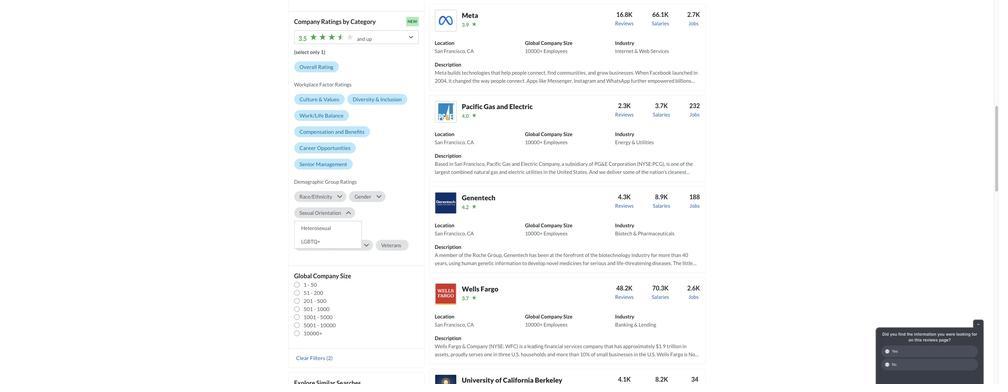 Task type: vqa. For each thing, say whether or not it's contained in the screenshot.


Task type: describe. For each thing, give the bounding box(es) containing it.
work/life balance
[[300, 112, 344, 119]]

2.6k jobs
[[688, 285, 701, 301]]

race/ethnicity
[[300, 194, 332, 200]]

around
[[435, 86, 451, 92]]

biotech
[[616, 231, 633, 237]]

find inside description meta builds technologies that help people connect, find communities, and grow businesses. when facebook launched in 2004, it changed the way people connect. apps like messenger, instagram and whatsapp further empowered billions around the world. now, meta is moving beyond 2d screens toward immersive experiences like augmented and virtual reality to help build the next evolution in social technology.
[[548, 70, 557, 76]]

lending
[[639, 322, 657, 328]]

1000
[[317, 306, 330, 313]]

now,
[[475, 86, 487, 92]]

sexual
[[300, 210, 314, 216]]

size for genentech
[[564, 223, 573, 229]]

work/life
[[300, 112, 324, 119]]

page?
[[940, 339, 952, 343]]

employees for wells fargo
[[544, 322, 568, 328]]

gas
[[484, 103, 496, 111]]

next
[[487, 94, 497, 100]]

1 horizontal spatial like
[[634, 86, 642, 92]]

find inside did you find the information you were looking for on this reviews page?
[[899, 333, 907, 338]]

and down grow
[[598, 78, 606, 84]]

location san francisco, ca for pacific gas and electric
[[435, 131, 474, 146]]

global for wells fargo
[[525, 314, 540, 320]]

culture
[[300, 96, 318, 103]]

pacific gas and electric image
[[435, 101, 457, 123]]

company for genentech
[[541, 223, 563, 229]]

& inside button
[[376, 96, 380, 103]]

when
[[636, 70, 649, 76]]

clear filters (2)
[[296, 355, 333, 362]]

2.3k reviews
[[616, 102, 634, 118]]

businesses.
[[610, 70, 635, 76]]

description for genentech
[[435, 244, 462, 250]]

experiences
[[607, 86, 633, 92]]

jobs for genentech
[[690, 203, 700, 209]]

internet
[[616, 48, 634, 54]]

reviews for pacific gas and electric
[[616, 112, 634, 118]]

by
[[343, 18, 350, 25]]

communities,
[[558, 70, 587, 76]]

8.9k salaries
[[653, 194, 671, 209]]

and down evolution
[[497, 103, 509, 111]]

family
[[322, 243, 336, 249]]

reviews for wells fargo
[[616, 294, 634, 301]]

world.
[[460, 86, 474, 92]]

16.8k
[[617, 11, 633, 18]]

industry for meta
[[616, 40, 635, 46]]

of
[[496, 377, 502, 385]]

university
[[462, 377, 494, 385]]

5000
[[320, 314, 333, 321]]

company for pacific gas and electric
[[541, 131, 563, 137]]

company for wells fargo
[[541, 314, 563, 320]]

employees for genentech
[[544, 231, 568, 237]]

0 horizontal spatial people
[[491, 78, 506, 84]]

san for pacific gas and electric
[[435, 139, 443, 146]]

industry biotech & pharmaceuticals
[[616, 223, 675, 237]]

& for genentech
[[634, 231, 637, 237]]

reality
[[435, 94, 450, 100]]

size for pacific gas and electric
[[564, 131, 573, 137]]

salaries for wells fargo
[[652, 294, 670, 301]]

- for 501
[[314, 306, 316, 313]]

web
[[640, 48, 650, 54]]

with
[[316, 226, 326, 233]]

1001 - 5000
[[304, 314, 333, 321]]

3.9
[[462, 22, 469, 28]]

lgbtq+
[[301, 239, 321, 245]]

0 horizontal spatial help
[[456, 94, 466, 100]]

8.2k
[[656, 376, 669, 384]]

virtual
[[678, 86, 693, 92]]

university of california berkeley image
[[435, 375, 457, 385]]

3.7k salaries
[[653, 102, 671, 118]]

evolution
[[498, 94, 519, 100]]

2004,
[[435, 78, 448, 84]]

4.3k
[[619, 194, 631, 201]]

8.2k link
[[654, 375, 671, 385]]

& for pacific gas and electric
[[632, 139, 636, 146]]

- for 1
[[308, 282, 310, 288]]

technology.
[[539, 94, 564, 100]]

work/life balance button
[[294, 110, 349, 121]]

and left up
[[357, 36, 366, 42]]

employees for pacific gas and electric
[[544, 139, 568, 146]]

global for pacific gas and electric
[[525, 131, 540, 137]]

232
[[690, 102, 701, 110]]

188
[[690, 194, 701, 201]]

1 horizontal spatial meta
[[462, 11, 479, 19]]

location for meta
[[435, 40, 455, 46]]

filters
[[310, 355, 326, 362]]

company ratings by category
[[294, 18, 376, 25]]

demographic group ratings
[[294, 179, 357, 185]]

10000+ for wells fargo
[[525, 322, 543, 328]]

- for 1001
[[317, 314, 319, 321]]

ca for pacific gas and electric
[[467, 139, 474, 146]]

did you find the information you were looking for on this reviews page?
[[883, 333, 978, 343]]

4.1k link
[[616, 375, 634, 385]]

2d
[[540, 86, 547, 92]]

2.7k
[[688, 11, 701, 18]]

screens
[[548, 86, 564, 92]]

factor
[[320, 82, 334, 88]]

california
[[503, 377, 534, 385]]

10000+ for genentech
[[525, 231, 543, 237]]

location san francisco, ca for genentech
[[435, 223, 474, 237]]

only
[[310, 49, 320, 55]]

caregiver
[[337, 243, 359, 249]]

description for wells fargo
[[435, 336, 462, 342]]

2.6k
[[688, 285, 701, 292]]

university of california berkeley
[[462, 377, 563, 385]]

veterans
[[382, 243, 402, 249]]

the up 'to'
[[452, 86, 459, 92]]

wells fargo
[[462, 285, 499, 293]]

0 vertical spatial ratings
[[321, 18, 342, 25]]

ratings for factor
[[335, 82, 352, 88]]

people
[[300, 226, 315, 233]]

industry banking & lending
[[616, 314, 657, 328]]

utilities
[[637, 139, 654, 146]]

size for wells fargo
[[564, 314, 573, 320]]

san for meta
[[435, 48, 443, 54]]

2 vertical spatial meta
[[488, 86, 500, 92]]

global for genentech
[[525, 223, 540, 229]]

and left virtual
[[669, 86, 677, 92]]

for
[[973, 333, 978, 338]]

disabilities
[[327, 226, 352, 233]]

ratings for group
[[340, 179, 357, 185]]

industry internet & web services
[[616, 40, 670, 54]]

career opportunities
[[300, 145, 351, 151]]

1 horizontal spatial help
[[502, 70, 511, 76]]

10000
[[320, 323, 336, 329]]

1 vertical spatial meta
[[435, 70, 447, 76]]

diversity
[[353, 96, 375, 103]]

were
[[947, 333, 956, 338]]

48.2k
[[617, 285, 633, 292]]

company for meta
[[541, 40, 563, 46]]

heterosexual
[[301, 225, 331, 232]]



Task type: locate. For each thing, give the bounding box(es) containing it.
like up 2d
[[539, 78, 547, 84]]

ca up technologies
[[467, 48, 474, 54]]

2 location san francisco, ca from the top
[[435, 131, 474, 146]]

& right biotech in the right bottom of the page
[[634, 231, 637, 237]]

description
[[435, 62, 462, 68], [435, 153, 462, 159], [435, 244, 462, 250], [435, 336, 462, 342]]

new
[[408, 19, 418, 24]]

meta image
[[435, 10, 457, 31]]

francisco, down 3.7 at the left bottom
[[444, 322, 466, 328]]

that
[[491, 70, 501, 76]]

ratings left by
[[321, 18, 342, 25]]

ca for genentech
[[467, 231, 474, 237]]

clear filters (2) button
[[294, 355, 335, 362]]

50
[[311, 282, 317, 288]]

way
[[481, 78, 490, 84]]

industry up banking
[[616, 314, 635, 320]]

2 description from the top
[[435, 153, 462, 159]]

this
[[915, 339, 923, 343]]

the inside did you find the information you were looking for on this reviews page?
[[908, 333, 914, 338]]

0 vertical spatial in
[[694, 70, 698, 76]]

jobs for wells fargo
[[689, 294, 699, 301]]

3 francisco, from the top
[[444, 231, 466, 237]]

gender
[[355, 194, 372, 200]]

culture & values button
[[294, 94, 345, 105]]

global company size 10000+ employees
[[525, 40, 573, 54], [525, 131, 573, 146], [525, 223, 573, 237], [525, 314, 573, 328]]

global company size 10000+ employees for meta
[[525, 40, 573, 54]]

francisco, for pacific gas and electric
[[444, 139, 466, 146]]

1 horizontal spatial you
[[938, 333, 946, 338]]

builds
[[448, 70, 461, 76]]

16.8k reviews
[[616, 11, 634, 26]]

electric
[[510, 103, 533, 111]]

200
[[314, 290, 324, 297]]

to
[[451, 94, 455, 100]]

1 global company size 10000+ employees from the top
[[525, 40, 573, 54]]

0 vertical spatial find
[[548, 70, 557, 76]]

global company size 10000+ employees for genentech
[[525, 223, 573, 237]]

4 global company size 10000+ employees from the top
[[525, 314, 573, 328]]

find right did
[[899, 333, 907, 338]]

1 san from the top
[[435, 48, 443, 54]]

global
[[525, 40, 540, 46], [525, 131, 540, 137], [525, 223, 540, 229], [294, 273, 312, 280], [525, 314, 540, 320]]

reviews down 16.8k
[[616, 20, 634, 26]]

&
[[635, 48, 639, 54], [319, 96, 323, 103], [376, 96, 380, 103], [632, 139, 636, 146], [634, 231, 637, 237], [635, 322, 638, 328]]

salaries down 3.7k
[[653, 112, 671, 118]]

francisco, for genentech
[[444, 231, 466, 237]]

francisco, down "4.2"
[[444, 231, 466, 237]]

pacific gas and electric
[[462, 103, 533, 111]]

jobs for pacific gas and electric
[[690, 112, 700, 118]]

(select only 1)
[[294, 49, 326, 55]]

wells fargo image
[[435, 284, 457, 306]]

0 vertical spatial like
[[539, 78, 547, 84]]

moving
[[505, 86, 521, 92]]

jobs down 2.7k
[[689, 20, 699, 26]]

3 industry from the top
[[616, 223, 635, 229]]

meta up 3.9
[[462, 11, 479, 19]]

ratings right group on the top left of the page
[[340, 179, 357, 185]]

connect,
[[528, 70, 547, 76]]

salaries for genentech
[[653, 203, 671, 209]]

reviews down the 48.2k
[[616, 294, 634, 301]]

1 vertical spatial like
[[634, 86, 642, 92]]

location for genentech
[[435, 223, 455, 229]]

1 horizontal spatial people
[[512, 70, 527, 76]]

in left social
[[520, 94, 524, 100]]

4 location from the top
[[435, 314, 455, 320]]

the down technologies
[[473, 78, 480, 84]]

location
[[435, 40, 455, 46], [435, 131, 455, 137], [435, 223, 455, 229], [435, 314, 455, 320]]

global for meta
[[525, 40, 540, 46]]

0 horizontal spatial in
[[520, 94, 524, 100]]

- for 51
[[311, 290, 313, 297]]

4 san from the top
[[435, 322, 443, 328]]

fargo
[[481, 285, 499, 293]]

4 francisco, from the top
[[444, 322, 466, 328]]

2 location from the top
[[435, 131, 455, 137]]

services
[[651, 48, 670, 54]]

the down now,
[[479, 94, 486, 100]]

people
[[512, 70, 527, 76], [491, 78, 506, 84]]

reviews
[[616, 20, 634, 26], [616, 112, 634, 118], [616, 203, 634, 209], [616, 294, 634, 301]]

facebook
[[650, 70, 672, 76]]

jobs inside 188 jobs
[[690, 203, 700, 209]]

values
[[324, 96, 340, 103]]

- right 201
[[314, 298, 316, 305]]

find
[[548, 70, 557, 76], [899, 333, 907, 338]]

location san francisco, ca down "4.2"
[[435, 223, 474, 237]]

1 horizontal spatial find
[[899, 333, 907, 338]]

meta up next
[[488, 86, 500, 92]]

1 location san francisco, ca from the top
[[435, 40, 474, 54]]

global company size 10000+ employees for wells fargo
[[525, 314, 573, 328]]

& for meta
[[635, 48, 639, 54]]

in right 'launched'
[[694, 70, 698, 76]]

& inside industry energy & utilities
[[632, 139, 636, 146]]

1 you from the left
[[891, 333, 898, 338]]

francisco,
[[444, 48, 466, 54], [444, 139, 466, 146], [444, 231, 466, 237], [444, 322, 466, 328]]

& inside industry internet & web services
[[635, 48, 639, 54]]

parent or family caregiver
[[300, 243, 359, 249]]

reviews down 4.3k
[[616, 203, 634, 209]]

1 reviews from the top
[[616, 20, 634, 26]]

senior
[[300, 161, 315, 168]]

66.1k
[[653, 11, 669, 18]]

4 industry from the top
[[616, 314, 635, 320]]

70.3k salaries
[[652, 285, 670, 301]]

san down genentech image
[[435, 231, 443, 237]]

3 location san francisco, ca from the top
[[435, 223, 474, 237]]

san down pacific gas and electric image
[[435, 139, 443, 146]]

- left 5000
[[317, 314, 319, 321]]

2 ca from the top
[[467, 139, 474, 146]]

1 vertical spatial help
[[456, 94, 466, 100]]

ca down "4.2"
[[467, 231, 474, 237]]

industry up internet
[[616, 40, 635, 46]]

& inside the industry banking & lending
[[635, 322, 638, 328]]

34 link
[[690, 375, 701, 385]]

is
[[501, 86, 504, 92]]

2 reviews from the top
[[616, 112, 634, 118]]

description for pacific gas and electric
[[435, 153, 462, 159]]

1 horizontal spatial in
[[694, 70, 698, 76]]

3 location from the top
[[435, 223, 455, 229]]

4.1k
[[619, 376, 631, 384]]

& left inclusion
[[376, 96, 380, 103]]

188 jobs
[[690, 194, 701, 209]]

0 horizontal spatial find
[[548, 70, 557, 76]]

people up connect.
[[512, 70, 527, 76]]

description meta builds technologies that help people connect, find communities, and grow businesses. when facebook launched in 2004, it changed the way people connect. apps like messenger, instagram and whatsapp further empowered billions around the world. now, meta is moving beyond 2d screens toward immersive experiences like augmented and virtual reality to help build the next evolution in social technology.
[[435, 62, 698, 100]]

jobs inside 2.7k jobs
[[689, 20, 699, 26]]

people with disabilities
[[300, 226, 352, 233]]

industry inside industry biotech & pharmaceuticals
[[616, 223, 635, 229]]

connect.
[[507, 78, 526, 84]]

people down that
[[491, 78, 506, 84]]

help right that
[[502, 70, 511, 76]]

ratings
[[321, 18, 342, 25], [335, 82, 352, 88], [340, 179, 357, 185]]

2.3k
[[619, 102, 631, 110]]

francisco, for meta
[[444, 48, 466, 54]]

3 description from the top
[[435, 244, 462, 250]]

2 you from the left
[[938, 333, 946, 338]]

3 san from the top
[[435, 231, 443, 237]]

2 global company size 10000+ employees from the top
[[525, 131, 573, 146]]

location for pacific gas and electric
[[435, 131, 455, 137]]

4 employees from the top
[[544, 322, 568, 328]]

- right 51 at the left bottom of page
[[311, 290, 313, 297]]

reviews for meta
[[616, 20, 634, 26]]

2 san from the top
[[435, 139, 443, 146]]

reviews down '2.3k'
[[616, 112, 634, 118]]

berkeley
[[535, 377, 563, 385]]

- right 501
[[314, 306, 316, 313]]

location san francisco, ca down 3.7 at the left bottom
[[435, 314, 474, 328]]

salaries for pacific gas and electric
[[653, 112, 671, 118]]

10000+ for pacific gas and electric
[[525, 139, 543, 146]]

5001 - 10000
[[304, 323, 336, 329]]

industry inside industry internet & web services
[[616, 40, 635, 46]]

location down genentech image
[[435, 223, 455, 229]]

location san francisco, ca for meta
[[435, 40, 474, 54]]

3 reviews from the top
[[616, 203, 634, 209]]

reviews
[[924, 339, 939, 343]]

overall rating button
[[294, 62, 339, 72]]

the up on
[[908, 333, 914, 338]]

employees for meta
[[544, 48, 568, 54]]

further
[[632, 78, 648, 84]]

4 ca from the top
[[467, 322, 474, 328]]

balance
[[325, 112, 344, 119]]

0 vertical spatial help
[[502, 70, 511, 76]]

10000+ for meta
[[525, 48, 543, 54]]

san up 2004,
[[435, 48, 443, 54]]

0 horizontal spatial you
[[891, 333, 898, 338]]

1)
[[321, 49, 326, 55]]

2 horizontal spatial meta
[[488, 86, 500, 92]]

industry for wells fargo
[[616, 314, 635, 320]]

2 vertical spatial ratings
[[340, 179, 357, 185]]

3.7k
[[656, 102, 668, 110]]

san down wells fargo image
[[435, 322, 443, 328]]

2 industry from the top
[[616, 131, 635, 137]]

4 description from the top
[[435, 336, 462, 342]]

toward
[[565, 86, 582, 92]]

51 - 200
[[304, 290, 324, 297]]

industry inside industry energy & utilities
[[616, 131, 635, 137]]

(2)
[[327, 355, 333, 362]]

1 industry from the top
[[616, 40, 635, 46]]

compensation and benefits
[[300, 129, 365, 135]]

meta up 2004,
[[435, 70, 447, 76]]

san for wells fargo
[[435, 322, 443, 328]]

size
[[564, 40, 573, 46], [564, 131, 573, 137], [564, 223, 573, 229], [340, 273, 351, 280], [564, 314, 573, 320]]

salaries down 66.1k
[[652, 20, 670, 26]]

size for meta
[[564, 40, 573, 46]]

1 location from the top
[[435, 40, 455, 46]]

and left the benefits
[[335, 129, 344, 135]]

2.7k jobs
[[688, 11, 701, 26]]

2 employees from the top
[[544, 139, 568, 146]]

no
[[893, 363, 897, 368]]

information
[[915, 333, 937, 338]]

rating
[[318, 64, 334, 70]]

& left web
[[635, 48, 639, 54]]

francisco, up the builds
[[444, 48, 466, 54]]

201 - 500
[[304, 298, 327, 305]]

- for 5001
[[317, 323, 319, 329]]

& right energy
[[632, 139, 636, 146]]

location for wells fargo
[[435, 314, 455, 320]]

reviews for genentech
[[616, 203, 634, 209]]

3 employees from the top
[[544, 231, 568, 237]]

location down meta image
[[435, 40, 455, 46]]

ratings right the factor
[[335, 82, 352, 88]]

1 employees from the top
[[544, 48, 568, 54]]

workplace factor ratings
[[294, 82, 352, 88]]

messenger,
[[548, 78, 573, 84]]

industry for pacific gas and electric
[[616, 131, 635, 137]]

career opportunities button
[[294, 143, 356, 154]]

1 vertical spatial ratings
[[335, 82, 352, 88]]

diversity & inclusion
[[353, 96, 402, 103]]

2 francisco, from the top
[[444, 139, 466, 146]]

- down 1001 - 5000
[[317, 323, 319, 329]]

& for wells fargo
[[635, 322, 638, 328]]

& inside industry biotech & pharmaceuticals
[[634, 231, 637, 237]]

location down pacific gas and electric image
[[435, 131, 455, 137]]

pharmaceuticals
[[638, 231, 675, 237]]

help
[[502, 70, 511, 76], [456, 94, 466, 100]]

benefits
[[345, 129, 365, 135]]

1 description from the top
[[435, 62, 462, 68]]

1
[[304, 282, 307, 288]]

jobs down 2.6k
[[689, 294, 699, 301]]

industry for genentech
[[616, 223, 635, 229]]

jobs inside the 232 jobs
[[690, 112, 700, 118]]

francisco, down the 4.0
[[444, 139, 466, 146]]

industry inside the industry banking & lending
[[616, 314, 635, 320]]

ca for meta
[[467, 48, 474, 54]]

& left values
[[319, 96, 323, 103]]

1 vertical spatial people
[[491, 78, 506, 84]]

ca down the 4.0
[[467, 139, 474, 146]]

build
[[467, 94, 478, 100]]

yes
[[893, 350, 899, 354]]

salaries down 8.9k
[[653, 203, 671, 209]]

description inside description meta builds technologies that help people connect, find communities, and grow businesses. when facebook launched in 2004, it changed the way people connect. apps like messenger, instagram and whatsapp further empowered billions around the world. now, meta is moving beyond 2d screens toward immersive experiences like augmented and virtual reality to help build the next evolution in social technology.
[[435, 62, 462, 68]]

ca
[[467, 48, 474, 54], [467, 139, 474, 146], [467, 231, 474, 237], [467, 322, 474, 328]]

like down further
[[634, 86, 642, 92]]

jobs inside the 2.6k jobs
[[689, 294, 699, 301]]

1 ca from the top
[[467, 48, 474, 54]]

apps
[[527, 78, 538, 84]]

501 - 1000
[[304, 306, 330, 313]]

jobs for meta
[[689, 20, 699, 26]]

you
[[891, 333, 898, 338], [938, 333, 946, 338]]

and inside compensation and benefits button
[[335, 129, 344, 135]]

location san francisco, ca down the 4.0
[[435, 131, 474, 146]]

and up instagram
[[588, 70, 597, 76]]

ca for wells fargo
[[467, 322, 474, 328]]

& inside button
[[319, 96, 323, 103]]

location san francisco, ca down 3.9
[[435, 40, 474, 54]]

jobs down 188
[[690, 203, 700, 209]]

changed
[[453, 78, 472, 84]]

1 vertical spatial find
[[899, 333, 907, 338]]

francisco, for wells fargo
[[444, 322, 466, 328]]

clear
[[296, 355, 309, 362]]

- right 1
[[308, 282, 310, 288]]

1 vertical spatial in
[[520, 94, 524, 100]]

& left lending
[[635, 322, 638, 328]]

global company size 10000+ employees for pacific gas and electric
[[525, 131, 573, 146]]

1 - 50
[[304, 282, 317, 288]]

3 global company size 10000+ employees from the top
[[525, 223, 573, 237]]

global company size
[[294, 273, 351, 280]]

- for 201
[[314, 298, 316, 305]]

salaries down 70.3k
[[652, 294, 670, 301]]

energy
[[616, 139, 631, 146]]

location down wells fargo image
[[435, 314, 455, 320]]

66.1k salaries
[[652, 11, 670, 26]]

4 location san francisco, ca from the top
[[435, 314, 474, 328]]

3 ca from the top
[[467, 231, 474, 237]]

genentech image
[[435, 193, 457, 214]]

ca down 3.7 at the left bottom
[[467, 322, 474, 328]]

1 francisco, from the top
[[444, 48, 466, 54]]

empowered
[[648, 78, 675, 84]]

you right did
[[891, 333, 898, 338]]

industry up energy
[[616, 131, 635, 137]]

you up page?
[[938, 333, 946, 338]]

help right 'to'
[[456, 94, 466, 100]]

instagram
[[574, 78, 597, 84]]

0 horizontal spatial meta
[[435, 70, 447, 76]]

salaries for meta
[[652, 20, 670, 26]]

location san francisco, ca for wells fargo
[[435, 314, 474, 328]]

0 horizontal spatial like
[[539, 78, 547, 84]]

find up messenger,
[[548, 70, 557, 76]]

jobs down 232
[[690, 112, 700, 118]]

san for genentech
[[435, 231, 443, 237]]

8.9k
[[656, 194, 668, 201]]

0 vertical spatial meta
[[462, 11, 479, 19]]

4 reviews from the top
[[616, 294, 634, 301]]

0 vertical spatial people
[[512, 70, 527, 76]]

industry up biotech in the right bottom of the page
[[616, 223, 635, 229]]

beyond
[[522, 86, 539, 92]]



